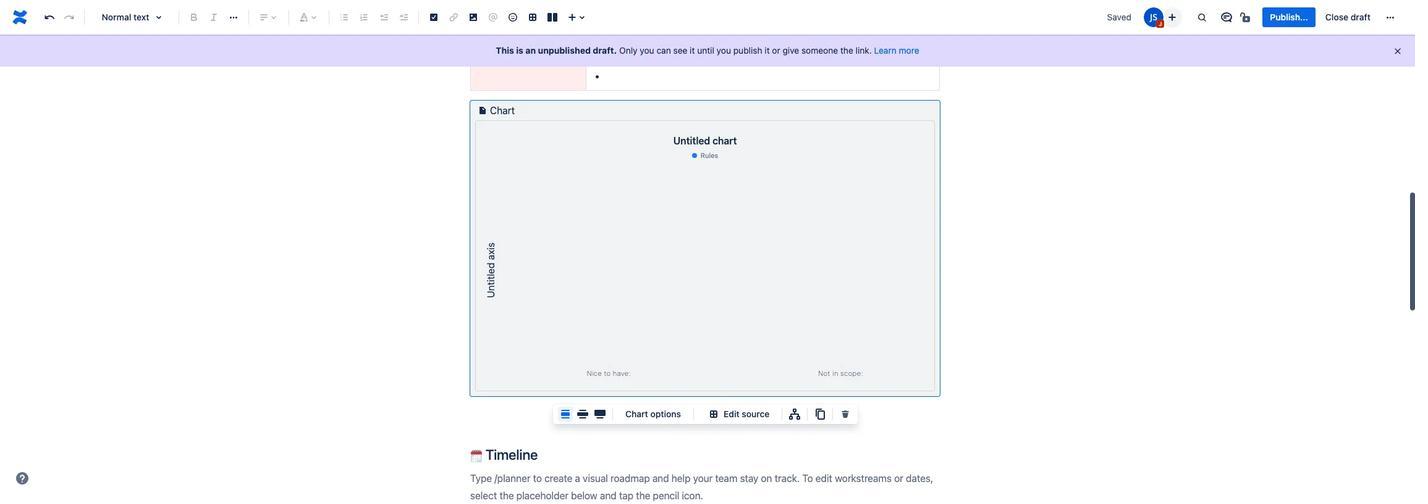 Task type: vqa. For each thing, say whether or not it's contained in the screenshot.
Filters
no



Task type: locate. For each thing, give the bounding box(es) containing it.
chart left options
[[626, 409, 648, 420]]

emoji image
[[506, 10, 520, 25]]

comment icon image
[[1220, 10, 1235, 25]]

chart options
[[626, 409, 681, 420]]

copy image
[[813, 407, 828, 422]]

go full width image
[[593, 407, 608, 422]]

remove image
[[838, 407, 853, 422]]

in
[[495, 52, 504, 63]]

link image
[[446, 10, 461, 25]]

meetings
[[606, 52, 647, 63]]

chart down the in
[[490, 105, 515, 116]]

untitled
[[673, 136, 710, 147]]

it right see
[[690, 45, 695, 56]]

chart inside "button"
[[626, 409, 648, 420]]

find and replace image
[[1195, 10, 1210, 25]]

1 horizontal spatial chart
[[626, 409, 648, 420]]

chart for chart options
[[626, 409, 648, 420]]

chart
[[490, 105, 515, 116], [626, 409, 648, 420]]

bullet list ⌘⇧8 image
[[337, 10, 352, 25]]

more image
[[1383, 10, 1398, 25]]

0 horizontal spatial you
[[640, 45, 654, 56]]

normal
[[102, 12, 131, 22]]

more formatting image
[[226, 10, 241, 25]]

1 you from the left
[[640, 45, 654, 56]]

1 horizontal spatial you
[[717, 45, 731, 56]]

options
[[651, 409, 681, 420]]

0 horizontal spatial chart
[[490, 105, 515, 116]]

more
[[899, 45, 919, 56]]

you right until on the top
[[717, 45, 731, 56]]

indent tab image
[[396, 10, 411, 25]]

confluence image
[[10, 7, 30, 27], [10, 7, 30, 27]]

close draft button
[[1318, 7, 1378, 27]]

saved
[[1107, 12, 1132, 22]]

chart for chart
[[490, 105, 515, 116]]

go wide image
[[575, 407, 590, 422]]

chart image
[[475, 103, 490, 118]]

it
[[690, 45, 695, 56], [765, 45, 770, 56]]

manage connected data image
[[788, 407, 803, 422]]

this is an unpublished draft. only you can see it until you publish it or give someone the link. learn more
[[496, 45, 919, 56]]

link.
[[856, 45, 872, 56]]

you left can
[[640, 45, 654, 56]]

edit source button
[[699, 407, 777, 422]]

1 vertical spatial chart
[[626, 409, 648, 420]]

xychart image
[[476, 163, 935, 379]]

timeline
[[483, 447, 538, 463]]

draft
[[1351, 12, 1371, 22]]

you
[[640, 45, 654, 56], [717, 45, 731, 56]]

table image
[[525, 10, 540, 25]]

close draft
[[1326, 12, 1371, 22]]

0 vertical spatial chart
[[490, 105, 515, 116]]

0 horizontal spatial it
[[690, 45, 695, 56]]

it left or
[[765, 45, 770, 56]]

redo ⌘⇧z image
[[62, 10, 77, 25]]

the
[[841, 45, 853, 56]]

learn
[[874, 45, 897, 56]]

someone
[[802, 45, 838, 56]]

numbered list ⌘⇧7 image
[[357, 10, 371, 25]]

1 horizontal spatial it
[[765, 45, 770, 56]]

mention image
[[486, 10, 501, 25]]

give
[[783, 45, 799, 56]]

or
[[772, 45, 780, 56]]



Task type: describe. For each thing, give the bounding box(es) containing it.
undo ⌘z image
[[42, 10, 57, 25]]

help image
[[15, 472, 30, 486]]

draft.
[[593, 45, 617, 56]]

not
[[476, 52, 493, 63]]

unpublished
[[538, 45, 591, 56]]

action item image
[[426, 10, 441, 25]]

italic ⌘i image
[[206, 10, 221, 25]]

invite to edit image
[[1165, 10, 1180, 24]]

is
[[516, 45, 524, 56]]

edit source
[[724, 409, 770, 420]]

1 it from the left
[[690, 45, 695, 56]]

can
[[657, 45, 671, 56]]

2 you from the left
[[717, 45, 731, 56]]

chart options button
[[618, 407, 689, 422]]

publish
[[734, 45, 762, 56]]

text
[[134, 12, 149, 22]]

untitled chart
[[673, 136, 737, 147]]

not in scope:
[[476, 52, 538, 63]]

normal text button
[[90, 4, 174, 31]]

bold ⌘b image
[[187, 10, 201, 25]]

close
[[1326, 12, 1349, 22]]

source
[[742, 409, 770, 420]]

outdent ⇧tab image
[[376, 10, 391, 25]]

an
[[526, 45, 536, 56]]

only
[[619, 45, 638, 56]]

until
[[697, 45, 714, 56]]

see
[[673, 45, 688, 56]]

learn more link
[[874, 45, 919, 56]]

edit source image
[[706, 407, 721, 422]]

layouts image
[[545, 10, 560, 25]]

this
[[496, 45, 514, 56]]

publish... button
[[1263, 7, 1316, 27]]

edit
[[724, 409, 740, 420]]

add image, video, or file image
[[466, 10, 481, 25]]

rules
[[701, 152, 718, 160]]

normal text
[[102, 12, 149, 22]]

jacob simon image
[[1144, 7, 1164, 27]]

back to center image
[[558, 407, 573, 422]]

scope:
[[506, 52, 538, 63]]

2 it from the left
[[765, 45, 770, 56]]

no restrictions image
[[1240, 10, 1254, 25]]

:calendar_spiral: image
[[470, 451, 483, 463]]

dismiss image
[[1393, 46, 1403, 56]]

publish...
[[1270, 12, 1308, 22]]

:calendar_spiral: image
[[470, 451, 483, 463]]

chart
[[713, 136, 737, 147]]



